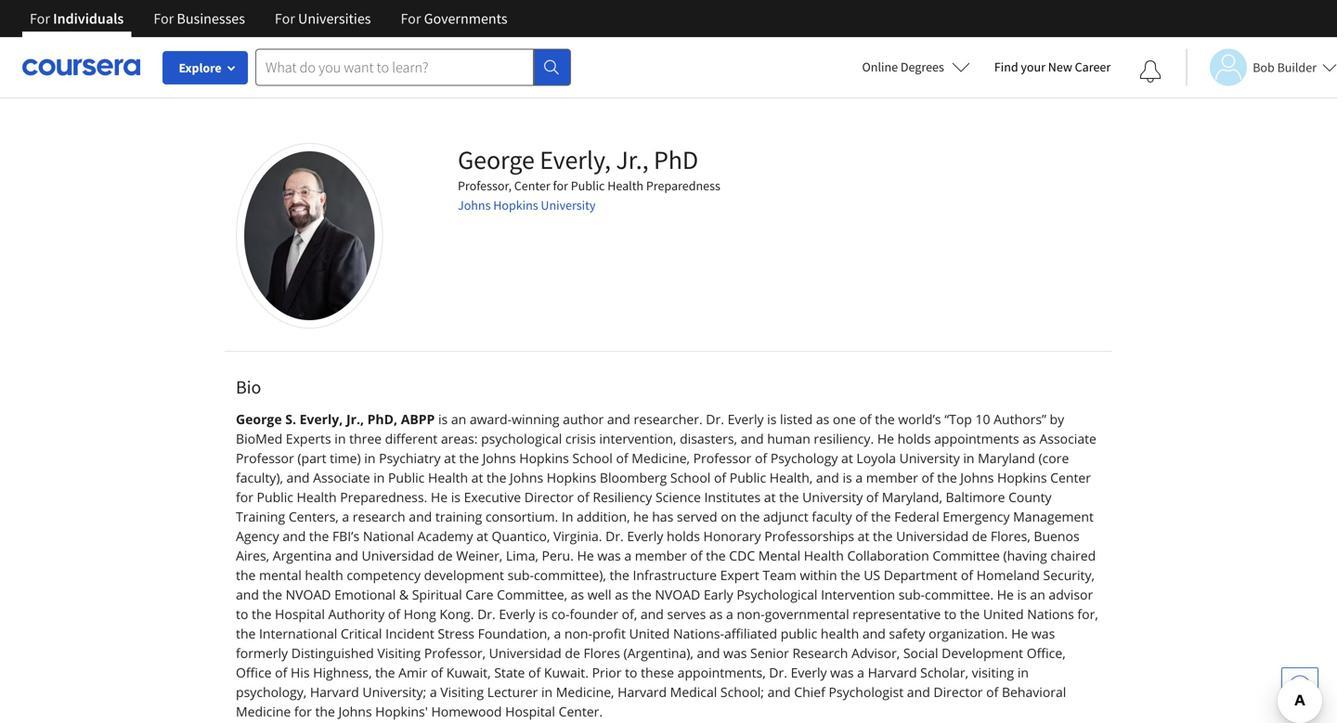 Task type: locate. For each thing, give the bounding box(es) containing it.
critical
[[341, 625, 382, 643]]

director down 'scholar,'
[[934, 684, 983, 701]]

1 vertical spatial sub-
[[899, 586, 925, 604]]

"top
[[945, 411, 972, 428]]

0 vertical spatial university
[[541, 197, 596, 214]]

sub- down lima,
[[508, 567, 534, 584]]

2 horizontal spatial university
[[900, 450, 960, 467]]

at down resiliency.
[[842, 450, 853, 467]]

visiting up homewood at the bottom left
[[441, 684, 484, 701]]

organization.
[[929, 625, 1008, 643]]

for down faculty),
[[236, 489, 253, 506]]

universidad down foundation,
[[489, 645, 562, 662]]

he
[[634, 508, 649, 526]]

is
[[438, 411, 448, 428], [767, 411, 777, 428], [843, 469, 852, 487], [451, 489, 461, 506], [1018, 586, 1027, 604], [539, 606, 548, 623]]

1 vertical spatial director
[[934, 684, 983, 701]]

founder
[[570, 606, 619, 623]]

0 horizontal spatial hospital
[[275, 606, 325, 623]]

and up academy
[[409, 508, 432, 526]]

was
[[598, 547, 621, 565], [1032, 625, 1055, 643], [724, 645, 747, 662], [831, 664, 854, 682]]

and right of,
[[641, 606, 664, 623]]

professor
[[236, 450, 294, 467], [693, 450, 752, 467]]

0 horizontal spatial nvoad
[[286, 586, 331, 604]]

kuwait,
[[447, 664, 491, 682]]

universidad down federal
[[896, 528, 969, 545]]

in up preparedness.
[[374, 469, 385, 487]]

jr., left the phd
[[616, 144, 649, 176]]

1 vertical spatial associate
[[313, 469, 370, 487]]

0 vertical spatial sub-
[[508, 567, 534, 584]]

hospital up international
[[275, 606, 325, 623]]

hopkins
[[493, 197, 538, 214], [519, 450, 569, 467], [547, 469, 597, 487], [998, 469, 1047, 487]]

is down resiliency.
[[843, 469, 852, 487]]

jr.,
[[616, 144, 649, 176], [346, 411, 364, 428]]

these
[[641, 664, 674, 682]]

0 horizontal spatial holds
[[667, 528, 700, 545]]

in up behavioral
[[1018, 664, 1029, 682]]

0 horizontal spatial an
[[451, 411, 466, 428]]

and down fbi's
[[335, 547, 358, 565]]

research
[[353, 508, 406, 526]]

associate down time)
[[313, 469, 370, 487]]

health up training at the bottom of page
[[428, 469, 468, 487]]

development
[[942, 645, 1024, 662]]

at
[[444, 450, 456, 467], [842, 450, 853, 467], [472, 469, 483, 487], [764, 489, 776, 506], [477, 528, 488, 545], [858, 528, 870, 545]]

2 vertical spatial for
[[294, 703, 312, 721]]

of
[[860, 411, 872, 428], [616, 450, 628, 467], [755, 450, 767, 467], [714, 469, 726, 487], [922, 469, 934, 487], [577, 489, 590, 506], [867, 489, 879, 506], [856, 508, 868, 526], [691, 547, 703, 565], [961, 567, 973, 584], [388, 606, 400, 623], [275, 664, 287, 682], [431, 664, 443, 682], [529, 664, 541, 682], [987, 684, 999, 701]]

an inside researcher. dr. everly is listed as one of  the world's "top 10 authors" by biomed experts in three different areas: psychological crisis intervention, disasters, and human resiliency. he holds appointments as associate professor (part time) in psychiatry at the johns hopkins school of medicine, professor of psychology at loyola university in maryland (core faculty), and associate in public health at the johns hopkins bloomberg school of public health, and is a member of the johns hopkins center for public health preparedness. he is executive director of resiliency science institutes at the university of maryland, baltimore county training centers, a research and training consortium. in addition, he has served on the adjunct faculty of the federal emergency management agency and the fbi's national academy at quantico, virginia. dr. everly holds honorary professorships at the universidad de flores, buenos aires, argentina and universidad de weiner, lima, peru. he was a member of the cdc mental health collaboration committee  (having chaired the mental health competency development sub-committee), the infrastructure expert team within the us department of homeland security, and the nvoad emotional & spiritual care committee, as well as the nvoad early psychological intervention sub-committee. he is an advisor to the hospital authority of hong kong. dr. everly is co-founder of, and serves as a non-governmental representative to the united nations for, the international critical incident stress foundation, a non-profit united nations-affiliated public health and safety organization. he was formerly distinguished visiting professor, universidad de flores (argentina), and was senior research advisor, social development office, office of his highness, the amir of kuwait, state of kuwait. prior to these appointments, dr. everly was a harvard scholar, visiting in psychology, harvard university; a visiting lecturer in medicine, harvard medical school; and chief psychologist and director of behavioral medicine for the johns hopkins' homewood hospital center.
[[1030, 586, 1046, 604]]

0 vertical spatial associate
[[1040, 430, 1097, 448]]

for left businesses
[[154, 9, 174, 28]]

0 vertical spatial everly,
[[540, 144, 611, 176]]

university
[[541, 197, 596, 214], [900, 450, 960, 467], [803, 489, 863, 506]]

for left universities
[[275, 9, 295, 28]]

1 vertical spatial school
[[671, 469, 711, 487]]

was down "virginia."
[[598, 547, 621, 565]]

harvard down advisor,
[[868, 664, 917, 682]]

governments
[[424, 9, 508, 28]]

a
[[856, 469, 863, 487], [342, 508, 349, 526], [624, 547, 632, 565], [726, 606, 734, 623], [554, 625, 561, 643], [857, 664, 865, 682], [430, 684, 437, 701]]

johns hopkins university link
[[458, 197, 596, 214]]

for for businesses
[[154, 9, 174, 28]]

center up johns hopkins university link
[[514, 177, 551, 194]]

3 for from the left
[[275, 9, 295, 28]]

for up the what do you want to learn? text box
[[401, 9, 421, 28]]

1 horizontal spatial hospital
[[505, 703, 555, 721]]

hospital down lecturer
[[505, 703, 555, 721]]

0 vertical spatial medicine,
[[632, 450, 690, 467]]

0 horizontal spatial everly,
[[300, 411, 343, 428]]

4 for from the left
[[401, 9, 421, 28]]

he up training at the bottom of page
[[431, 489, 448, 506]]

0 horizontal spatial de
[[438, 547, 453, 565]]

0 vertical spatial jr.,
[[616, 144, 649, 176]]

school up the science
[[671, 469, 711, 487]]

george s. everly, jr., phd, abpp is an award-winning author and
[[236, 411, 631, 428]]

director up in
[[525, 489, 574, 506]]

de down emergency
[[972, 528, 988, 545]]

health left preparedness
[[608, 177, 644, 194]]

0 horizontal spatial health
[[305, 567, 343, 584]]

training
[[435, 508, 482, 526]]

0 horizontal spatial director
[[525, 489, 574, 506]]

1 horizontal spatial health
[[821, 625, 859, 643]]

homeland
[[977, 567, 1040, 584]]

profit
[[593, 625, 626, 643]]

0 horizontal spatial harvard
[[310, 684, 359, 701]]

2 vertical spatial universidad
[[489, 645, 562, 662]]

for down psychology,
[[294, 703, 312, 721]]

three
[[349, 430, 382, 448]]

united up '(argentina),'
[[629, 625, 670, 643]]

health
[[608, 177, 644, 194], [428, 469, 468, 487], [297, 489, 337, 506], [804, 547, 844, 565]]

everly up disasters,
[[728, 411, 764, 428]]

united
[[984, 606, 1024, 623], [629, 625, 670, 643]]

of up 'maryland,'
[[922, 469, 934, 487]]

1 horizontal spatial to
[[625, 664, 638, 682]]

1 vertical spatial george
[[236, 411, 282, 428]]

0 vertical spatial center
[[514, 177, 551, 194]]

school down crisis
[[573, 450, 613, 467]]

0 horizontal spatial member
[[635, 547, 687, 565]]

human
[[767, 430, 811, 448]]

his
[[291, 664, 310, 682]]

1 for from the left
[[30, 9, 50, 28]]

0 horizontal spatial for
[[236, 489, 253, 506]]

george up the biomed
[[236, 411, 282, 428]]

1 vertical spatial health
[[821, 625, 859, 643]]

institutes
[[704, 489, 761, 506]]

an up nations
[[1030, 586, 1046, 604]]

1 horizontal spatial universidad
[[489, 645, 562, 662]]

on
[[721, 508, 737, 526]]

2 horizontal spatial de
[[972, 528, 988, 545]]

1 horizontal spatial de
[[565, 645, 580, 662]]

1 vertical spatial for
[[236, 489, 253, 506]]

1 horizontal spatial center
[[1051, 469, 1091, 487]]

phd,
[[367, 411, 398, 428]]

1 horizontal spatial george
[[458, 144, 535, 176]]

as
[[816, 411, 830, 428], [1023, 430, 1036, 448], [571, 586, 584, 604], [615, 586, 629, 604], [710, 606, 723, 623]]

(part
[[298, 450, 327, 467]]

medicine, down 'intervention,'
[[632, 450, 690, 467]]

appointments,
[[678, 664, 766, 682]]

school;
[[721, 684, 764, 701]]

harvard down these
[[618, 684, 667, 701]]

care
[[466, 586, 494, 604]]

to right prior
[[625, 664, 638, 682]]

health up research
[[821, 625, 859, 643]]

resiliency.
[[814, 430, 874, 448]]

0 vertical spatial an
[[451, 411, 466, 428]]

for for individuals
[[30, 9, 50, 28]]

1 vertical spatial universidad
[[362, 547, 434, 565]]

intervention,
[[599, 430, 677, 448]]

1 horizontal spatial everly,
[[540, 144, 611, 176]]

1 vertical spatial non-
[[565, 625, 593, 643]]

bob builder button
[[1186, 49, 1338, 86]]

2 vertical spatial de
[[565, 645, 580, 662]]

in
[[562, 508, 573, 526]]

a down early
[[726, 606, 734, 623]]

1 horizontal spatial holds
[[898, 430, 931, 448]]

1 professor from the left
[[236, 450, 294, 467]]

winning
[[512, 411, 560, 428]]

professor, up johns hopkins university link
[[458, 177, 512, 194]]

0 vertical spatial universidad
[[896, 528, 969, 545]]

listed
[[780, 411, 813, 428]]

to
[[236, 606, 248, 623], [944, 606, 957, 623], [625, 664, 638, 682]]

professor down disasters,
[[693, 450, 752, 467]]

nvoad down "infrastructure"
[[655, 586, 701, 604]]

nvoad down mental
[[286, 586, 331, 604]]

1 horizontal spatial medicine,
[[632, 450, 690, 467]]

None search field
[[255, 49, 571, 86]]

0 vertical spatial george
[[458, 144, 535, 176]]

everly up foundation,
[[499, 606, 535, 623]]

1 horizontal spatial university
[[803, 489, 863, 506]]

for businesses
[[154, 9, 245, 28]]

george inside george everly, jr., phd professor, center for public health preparedness johns hopkins university
[[458, 144, 535, 176]]

chaired
[[1051, 547, 1096, 565]]

non- down founder
[[565, 625, 593, 643]]

0 horizontal spatial visiting
[[377, 645, 421, 662]]

bob
[[1253, 59, 1275, 76]]

public up johns hopkins university link
[[571, 177, 605, 194]]

time)
[[330, 450, 361, 467]]

to up formerly
[[236, 606, 248, 623]]

the
[[875, 411, 895, 428], [459, 450, 479, 467], [487, 469, 507, 487], [937, 469, 957, 487], [779, 489, 799, 506], [740, 508, 760, 526], [871, 508, 891, 526], [309, 528, 329, 545], [873, 528, 893, 545], [706, 547, 726, 565], [236, 567, 256, 584], [610, 567, 630, 584], [841, 567, 861, 584], [262, 586, 282, 604], [632, 586, 652, 604], [252, 606, 272, 623], [960, 606, 980, 623], [236, 625, 256, 643], [375, 664, 395, 682], [315, 703, 335, 721]]

0 horizontal spatial university
[[541, 197, 596, 214]]

1 vertical spatial hospital
[[505, 703, 555, 721]]

0 horizontal spatial to
[[236, 606, 248, 623]]

0 horizontal spatial george
[[236, 411, 282, 428]]

0 vertical spatial professor,
[[458, 177, 512, 194]]

individuals
[[53, 9, 124, 28]]

non- up affiliated
[[737, 606, 765, 623]]

2 vertical spatial university
[[803, 489, 863, 506]]

1 horizontal spatial for
[[294, 703, 312, 721]]

bob builder
[[1253, 59, 1317, 76]]

public
[[781, 625, 818, 643]]

at down areas:
[[444, 450, 456, 467]]

distinguished
[[291, 645, 374, 662]]

0 vertical spatial holds
[[898, 430, 931, 448]]

for for universities
[[275, 9, 295, 28]]

at up adjunct
[[764, 489, 776, 506]]

1 vertical spatial visiting
[[441, 684, 484, 701]]

health down the argentina
[[305, 567, 343, 584]]

1 horizontal spatial member
[[866, 469, 918, 487]]

dr. down senior
[[769, 664, 788, 682]]

1 vertical spatial university
[[900, 450, 960, 467]]

1 vertical spatial professor,
[[424, 645, 486, 662]]

1 vertical spatial an
[[1030, 586, 1046, 604]]

world's
[[898, 411, 941, 428]]

health,
[[770, 469, 813, 487]]

1 horizontal spatial non-
[[737, 606, 765, 623]]

for left the individuals
[[30, 9, 50, 28]]

1 horizontal spatial professor
[[693, 450, 752, 467]]

0 vertical spatial for
[[553, 177, 568, 194]]

0 vertical spatial director
[[525, 489, 574, 506]]

professor up faculty),
[[236, 450, 294, 467]]

to down committee.
[[944, 606, 957, 623]]

committee,
[[497, 586, 568, 604]]

1 vertical spatial de
[[438, 547, 453, 565]]

2 horizontal spatial for
[[553, 177, 568, 194]]

1 vertical spatial center
[[1051, 469, 1091, 487]]

0 horizontal spatial center
[[514, 177, 551, 194]]

member down loyola
[[866, 469, 918, 487]]

de
[[972, 528, 988, 545], [438, 547, 453, 565], [565, 645, 580, 662]]

george up johns hopkins university link
[[458, 144, 535, 176]]

development
[[424, 567, 504, 584]]

senior
[[751, 645, 789, 662]]

is down homeland
[[1018, 586, 1027, 604]]

0 vertical spatial hospital
[[275, 606, 325, 623]]

0 vertical spatial united
[[984, 606, 1024, 623]]

1 horizontal spatial school
[[671, 469, 711, 487]]

cdc
[[729, 547, 755, 565]]

dr.
[[706, 411, 724, 428], [606, 528, 624, 545], [477, 606, 496, 623], [769, 664, 788, 682]]

of down &
[[388, 606, 400, 623]]

1 vertical spatial united
[[629, 625, 670, 643]]

banner navigation
[[15, 0, 523, 37]]

medical
[[670, 684, 717, 701]]

0 horizontal spatial medicine,
[[556, 684, 614, 701]]

harvard
[[868, 664, 917, 682], [310, 684, 359, 701], [618, 684, 667, 701]]

0 horizontal spatial jr.,
[[346, 411, 364, 428]]

nations-
[[673, 625, 725, 643]]

(having
[[1004, 547, 1048, 565]]

0 horizontal spatial professor
[[236, 450, 294, 467]]

1 horizontal spatial an
[[1030, 586, 1046, 604]]

george for s.
[[236, 411, 282, 428]]

professor, down stress
[[424, 645, 486, 662]]

everly
[[728, 411, 764, 428], [627, 528, 664, 545], [499, 606, 535, 623], [791, 664, 827, 682]]

within
[[800, 567, 837, 584]]

in up time)
[[335, 430, 346, 448]]

0 vertical spatial visiting
[[377, 645, 421, 662]]

psychology,
[[236, 684, 307, 701]]

medicine, up the center. on the bottom of page
[[556, 684, 614, 701]]

jr., up "three"
[[346, 411, 364, 428]]

george
[[458, 144, 535, 176], [236, 411, 282, 428]]

find
[[995, 59, 1019, 75]]

for inside george everly, jr., phd professor, center for public health preparedness johns hopkins university
[[553, 177, 568, 194]]

universidad down national
[[362, 547, 434, 565]]

10
[[976, 411, 991, 428]]

associate down by
[[1040, 430, 1097, 448]]

0 vertical spatial school
[[573, 450, 613, 467]]

he down "virginia."
[[577, 547, 594, 565]]

and
[[607, 411, 631, 428], [741, 430, 764, 448], [287, 469, 310, 487], [816, 469, 840, 487], [409, 508, 432, 526], [283, 528, 306, 545], [335, 547, 358, 565], [236, 586, 259, 604], [641, 606, 664, 623], [863, 625, 886, 643], [697, 645, 720, 662], [768, 684, 791, 701], [907, 684, 930, 701]]

1 horizontal spatial nvoad
[[655, 586, 701, 604]]

of down the committee at the bottom of page
[[961, 567, 973, 584]]

federal
[[895, 508, 940, 526]]

everly up chief
[[791, 664, 827, 682]]

1 horizontal spatial director
[[934, 684, 983, 701]]

find your new career
[[995, 59, 1111, 75]]

professor, inside researcher. dr. everly is listed as one of  the world's "top 10 authors" by biomed experts in three different areas: psychological crisis intervention, disasters, and human resiliency. he holds appointments as associate professor (part time) in psychiatry at the johns hopkins school of medicine, professor of psychology at loyola university in maryland (core faculty), and associate in public health at the johns hopkins bloomberg school of public health, and is a member of the johns hopkins center for public health preparedness. he is executive director of resiliency science institutes at the university of maryland, baltimore county training centers, a research and training consortium. in addition, he has served on the adjunct faculty of the federal emergency management agency and the fbi's national academy at quantico, virginia. dr. everly holds honorary professorships at the universidad de flores, buenos aires, argentina and universidad de weiner, lima, peru. he was a member of the cdc mental health collaboration committee  (having chaired the mental health competency development sub-committee), the infrastructure expert team within the us department of homeland security, and the nvoad emotional & spiritual care committee, as well as the nvoad early psychological intervention sub-committee. he is an advisor to the hospital authority of hong kong. dr. everly is co-founder of, and serves as a non-governmental representative to the united nations for, the international critical incident stress foundation, a non-profit united nations-affiliated public health and safety organization. he was formerly distinguished visiting professor, universidad de flores (argentina), and was senior research advisor, social development office, office of his highness, the amir of kuwait, state of kuwait. prior to these appointments, dr. everly was a harvard scholar, visiting in psychology, harvard university; a visiting lecturer in medicine, harvard medical school; and chief psychologist and director of behavioral medicine for the johns hopkins' homewood hospital center.
[[424, 645, 486, 662]]

buenos
[[1034, 528, 1080, 545]]

1 horizontal spatial associate
[[1040, 430, 1097, 448]]

centers,
[[289, 508, 339, 526]]

harvard down highness,
[[310, 684, 359, 701]]

1 horizontal spatial jr.,
[[616, 144, 649, 176]]

0 horizontal spatial non-
[[565, 625, 593, 643]]

center down (core
[[1051, 469, 1091, 487]]

2 for from the left
[[154, 9, 174, 28]]

appointments
[[935, 430, 1020, 448]]



Task type: vqa. For each thing, say whether or not it's contained in the screenshot.
"OPEN"
no



Task type: describe. For each thing, give the bounding box(es) containing it.
co-
[[552, 606, 570, 623]]

at up collaboration
[[858, 528, 870, 545]]

a down loyola
[[856, 469, 863, 487]]

1 vertical spatial jr.,
[[346, 411, 364, 428]]

is right abpp at the left bottom of the page
[[438, 411, 448, 428]]

0 vertical spatial health
[[305, 567, 343, 584]]

of left psychology
[[755, 450, 767, 467]]

quantico,
[[492, 528, 550, 545]]

bio
[[236, 376, 261, 399]]

experts
[[286, 430, 331, 448]]

maryland,
[[882, 489, 943, 506]]

us
[[864, 567, 881, 584]]

2 horizontal spatial harvard
[[868, 664, 917, 682]]

state
[[494, 664, 525, 682]]

for universities
[[275, 9, 371, 28]]

committee
[[933, 547, 1000, 565]]

has
[[652, 508, 674, 526]]

1 vertical spatial everly,
[[300, 411, 343, 428]]

university;
[[363, 684, 427, 701]]

hopkins inside george everly, jr., phd professor, center for public health preparedness johns hopkins university
[[493, 197, 538, 214]]

at up executive
[[472, 469, 483, 487]]

medicine
[[236, 703, 291, 721]]

disasters,
[[680, 430, 737, 448]]

1 vertical spatial holds
[[667, 528, 700, 545]]

What do you want to learn? text field
[[255, 49, 534, 86]]

and down aires,
[[236, 586, 259, 604]]

he up loyola
[[878, 430, 894, 448]]

1 nvoad from the left
[[286, 586, 331, 604]]

1 vertical spatial medicine,
[[556, 684, 614, 701]]

in down "kuwait."
[[542, 684, 553, 701]]

public down psychiatry
[[388, 469, 425, 487]]

homewood
[[431, 703, 502, 721]]

governmental
[[765, 606, 850, 623]]

peru.
[[542, 547, 574, 565]]

a down co-
[[554, 625, 561, 643]]

2 horizontal spatial to
[[944, 606, 957, 623]]

in down appointments
[[964, 450, 975, 467]]

in down "three"
[[364, 450, 376, 467]]

of left his
[[275, 664, 287, 682]]

0 horizontal spatial universidad
[[362, 547, 434, 565]]

of right the amir on the bottom of page
[[431, 664, 443, 682]]

as down "committee),"
[[571, 586, 584, 604]]

public inside george everly, jr., phd professor, center for public health preparedness johns hopkins university
[[571, 177, 605, 194]]

and left human
[[741, 430, 764, 448]]

universities
[[298, 9, 371, 28]]

1 horizontal spatial sub-
[[899, 586, 925, 604]]

and up 'intervention,'
[[607, 411, 631, 428]]

as left one
[[816, 411, 830, 428]]

find your new career link
[[985, 56, 1120, 79]]

george for everly,
[[458, 144, 535, 176]]

0 horizontal spatial school
[[573, 450, 613, 467]]

advisor,
[[852, 645, 900, 662]]

0 horizontal spatial associate
[[313, 469, 370, 487]]

1 horizontal spatial visiting
[[441, 684, 484, 701]]

2 professor from the left
[[693, 450, 752, 467]]

weiner,
[[456, 547, 503, 565]]

he up office,
[[1012, 625, 1028, 643]]

explore button
[[163, 51, 248, 85]]

is left listed on the right
[[767, 411, 777, 428]]

0 horizontal spatial united
[[629, 625, 670, 643]]

university inside george everly, jr., phd professor, center for public health preparedness johns hopkins university
[[541, 197, 596, 214]]

of down loyola
[[867, 489, 879, 506]]

a up homewood at the bottom left
[[430, 684, 437, 701]]

of up addition,
[[577, 489, 590, 506]]

by
[[1050, 411, 1065, 428]]

degrees
[[901, 59, 944, 75]]

everly, inside george everly, jr., phd professor, center for public health preparedness johns hopkins university
[[540, 144, 611, 176]]

0 vertical spatial member
[[866, 469, 918, 487]]

health inside george everly, jr., phd professor, center for public health preparedness johns hopkins university
[[608, 177, 644, 194]]

public up training
[[257, 489, 293, 506]]

george everly, jr., phd professor, center for public health preparedness johns hopkins university
[[458, 144, 721, 214]]

aires,
[[236, 547, 269, 565]]

security,
[[1044, 567, 1095, 584]]

of right one
[[860, 411, 872, 428]]

intervention
[[821, 586, 895, 604]]

explore
[[179, 59, 222, 76]]

abpp
[[401, 411, 435, 428]]

1 horizontal spatial harvard
[[618, 684, 667, 701]]

1 horizontal spatial united
[[984, 606, 1024, 623]]

academy
[[418, 528, 473, 545]]

argentina
[[273, 547, 332, 565]]

2 horizontal spatial universidad
[[896, 528, 969, 545]]

of right state
[[529, 664, 541, 682]]

is left co-
[[539, 606, 548, 623]]

preparedness
[[646, 177, 721, 194]]

and down (part
[[287, 469, 310, 487]]

as up of,
[[615, 586, 629, 604]]

coursera image
[[22, 52, 140, 82]]

and down psychology
[[816, 469, 840, 487]]

(core
[[1039, 450, 1069, 467]]

and up the argentina
[[283, 528, 306, 545]]

of right faculty in the bottom right of the page
[[856, 508, 868, 526]]

consortium.
[[486, 508, 558, 526]]

s.
[[285, 411, 296, 428]]

center inside george everly, jr., phd professor, center for public health preparedness johns hopkins university
[[514, 177, 551, 194]]

profile image
[[236, 143, 383, 329]]

honorary
[[704, 528, 761, 545]]

stress
[[438, 625, 475, 643]]

lima,
[[506, 547, 539, 565]]

dr. down addition,
[[606, 528, 624, 545]]

spiritual
[[412, 586, 462, 604]]

and up advisor,
[[863, 625, 886, 643]]

public up institutes
[[730, 469, 766, 487]]

of up institutes
[[714, 469, 726, 487]]

psychologist
[[829, 684, 904, 701]]

dr. up disasters,
[[706, 411, 724, 428]]

mental
[[759, 547, 801, 565]]

researcher. dr. everly is listed as one of  the world's "top 10 authors" by biomed experts in three different areas: psychological crisis intervention, disasters, and human resiliency. he holds appointments as associate professor (part time) in psychiatry at the johns hopkins school of medicine, professor of psychology at loyola university in maryland (core faculty), and associate in public health at the johns hopkins bloomberg school of public health, and is a member of the johns hopkins center for public health preparedness. he is executive director of resiliency science institutes at the university of maryland, baltimore county training centers, a research and training consortium. in addition, he has served on the adjunct faculty of the federal emergency management agency and the fbi's national academy at quantico, virginia. dr. everly holds honorary professorships at the universidad de flores, buenos aires, argentina and universidad de weiner, lima, peru. he was a member of the cdc mental health collaboration committee  (having chaired the mental health competency development sub-committee), the infrastructure expert team within the us department of homeland security, and the nvoad emotional & spiritual care committee, as well as the nvoad early psychological intervention sub-committee. he is an advisor to the hospital authority of hong kong. dr. everly is co-founder of, and serves as a non-governmental representative to the united nations for, the international critical incident stress foundation, a non-profit united nations-affiliated public health and safety organization. he was formerly distinguished visiting professor, universidad de flores (argentina), and was senior research advisor, social development office, office of his highness, the amir of kuwait, state of kuwait. prior to these appointments, dr. everly was a harvard scholar, visiting in psychology, harvard university; a visiting lecturer in medicine, harvard medical school; and chief psychologist and director of behavioral medicine for the johns hopkins' homewood hospital center.
[[236, 411, 1099, 721]]

and down 'scholar,'
[[907, 684, 930, 701]]

1 vertical spatial member
[[635, 547, 687, 565]]

everly down he
[[627, 528, 664, 545]]

emotional
[[334, 586, 396, 604]]

as down authors"
[[1023, 430, 1036, 448]]

psychology
[[771, 450, 838, 467]]

nations
[[1027, 606, 1074, 623]]

0 vertical spatial de
[[972, 528, 988, 545]]

and left chief
[[768, 684, 791, 701]]

lecturer
[[487, 684, 538, 701]]

areas:
[[441, 430, 478, 448]]

center.
[[559, 703, 603, 721]]

for,
[[1078, 606, 1099, 623]]

of up "infrastructure"
[[691, 547, 703, 565]]

a up psychologist
[[857, 664, 865, 682]]

hong
[[404, 606, 436, 623]]

resiliency
[[593, 489, 652, 506]]

for governments
[[401, 9, 508, 28]]

help center image
[[1289, 675, 1311, 698]]

national
[[363, 528, 414, 545]]

johns inside george everly, jr., phd professor, center for public health preparedness johns hopkins university
[[458, 197, 491, 214]]

for for governments
[[401, 9, 421, 28]]

of down visiting
[[987, 684, 999, 701]]

a up fbi's
[[342, 508, 349, 526]]

as down early
[[710, 606, 723, 623]]

show notifications image
[[1140, 60, 1162, 83]]

professor, inside george everly, jr., phd professor, center for public health preparedness johns hopkins university
[[458, 177, 512, 194]]

affiliated
[[724, 625, 778, 643]]

office
[[236, 664, 272, 682]]

science
[[656, 489, 701, 506]]

0 horizontal spatial sub-
[[508, 567, 534, 584]]

was up appointments,
[[724, 645, 747, 662]]

was up office,
[[1032, 625, 1055, 643]]

preparedness.
[[340, 489, 428, 506]]

county
[[1009, 489, 1052, 506]]

committee),
[[534, 567, 606, 584]]

executive
[[464, 489, 521, 506]]

of up bloomberg
[[616, 450, 628, 467]]

professorships
[[765, 528, 855, 545]]

management
[[1013, 508, 1094, 526]]

and down nations-
[[697, 645, 720, 662]]

health up "within"
[[804, 547, 844, 565]]

bloomberg
[[600, 469, 667, 487]]

maryland
[[978, 450, 1035, 467]]

center inside researcher. dr. everly is listed as one of  the world's "top 10 authors" by biomed experts in three different areas: psychological crisis intervention, disasters, and human resiliency. he holds appointments as associate professor (part time) in psychiatry at the johns hopkins school of medicine, professor of psychology at loyola university in maryland (core faculty), and associate in public health at the johns hopkins bloomberg school of public health, and is a member of the johns hopkins center for public health preparedness. he is executive director of resiliency science institutes at the university of maryland, baltimore county training centers, a research and training consortium. in addition, he has served on the adjunct faculty of the federal emergency management agency and the fbi's national academy at quantico, virginia. dr. everly holds honorary professorships at the universidad de flores, buenos aires, argentina and universidad de weiner, lima, peru. he was a member of the cdc mental health collaboration committee  (having chaired the mental health competency development sub-committee), the infrastructure expert team within the us department of homeland security, and the nvoad emotional & spiritual care committee, as well as the nvoad early psychological intervention sub-committee. he is an advisor to the hospital authority of hong kong. dr. everly is co-founder of, and serves as a non-governmental representative to the united nations for, the international critical incident stress foundation, a non-profit united nations-affiliated public health and safety organization. he was formerly distinguished visiting professor, universidad de flores (argentina), and was senior research advisor, social development office, office of his highness, the amir of kuwait, state of kuwait. prior to these appointments, dr. everly was a harvard scholar, visiting in psychology, harvard university; a visiting lecturer in medicine, harvard medical school; and chief psychologist and director of behavioral medicine for the johns hopkins' homewood hospital center.
[[1051, 469, 1091, 487]]

loyola
[[857, 450, 896, 467]]

representative
[[853, 606, 941, 623]]

at up weiner,
[[477, 528, 488, 545]]

safety
[[889, 625, 926, 643]]

of,
[[622, 606, 637, 623]]

phd
[[654, 144, 698, 176]]

behavioral
[[1002, 684, 1067, 701]]

award-
[[470, 411, 512, 428]]

kuwait.
[[544, 664, 589, 682]]

he down homeland
[[997, 586, 1014, 604]]

prior
[[592, 664, 622, 682]]

health up the centers,
[[297, 489, 337, 506]]

your
[[1021, 59, 1046, 75]]

businesses
[[177, 9, 245, 28]]

was down research
[[831, 664, 854, 682]]

is up training at the bottom of page
[[451, 489, 461, 506]]

2 nvoad from the left
[[655, 586, 701, 604]]

jr., inside george everly, jr., phd professor, center for public health preparedness johns hopkins university
[[616, 144, 649, 176]]

collaboration
[[848, 547, 929, 565]]

(argentina),
[[624, 645, 694, 662]]

a down addition,
[[624, 547, 632, 565]]

dr. down care
[[477, 606, 496, 623]]

infrastructure
[[633, 567, 717, 584]]



